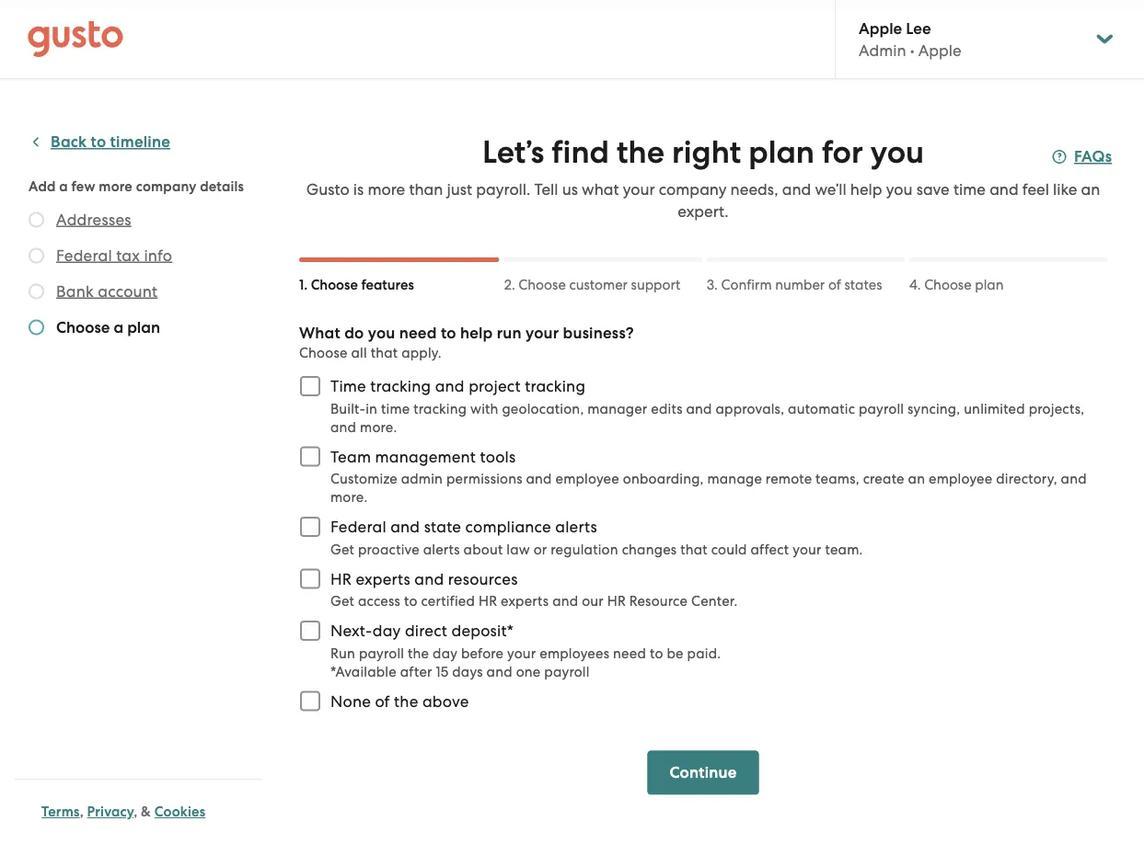 Task type: vqa. For each thing, say whether or not it's contained in the screenshot.
TO inside What do you need to help run your business? Choose all that apply.
yes



Task type: describe. For each thing, give the bounding box(es) containing it.
our
[[582, 594, 604, 610]]

back
[[51, 133, 87, 151]]

save
[[916, 180, 950, 199]]

we'll
[[815, 180, 846, 199]]

what
[[299, 324, 341, 342]]

check image for addresses
[[29, 212, 44, 228]]

1 vertical spatial of
[[375, 693, 390, 711]]

states
[[844, 277, 882, 293]]

tell
[[534, 180, 558, 199]]

HR experts and resources checkbox
[[290, 559, 330, 600]]

choose a plan
[[56, 318, 160, 337]]

0 horizontal spatial more
[[99, 178, 133, 195]]

built-in time tracking with geolocation, manager edits and approvals, automatic payroll syncing, unlimited projects, and more.
[[330, 401, 1085, 435]]

Time tracking and project tracking checkbox
[[290, 366, 330, 407]]

time tracking and project tracking
[[330, 377, 586, 396]]

*available
[[330, 664, 397, 680]]

plan inside list
[[127, 318, 160, 337]]

and up the "certified"
[[414, 570, 444, 589]]

tools
[[480, 448, 516, 466]]

1 horizontal spatial apple
[[918, 41, 961, 60]]

all
[[351, 345, 367, 361]]

and left our
[[552, 594, 578, 610]]

or
[[534, 542, 547, 558]]

the for payroll
[[408, 646, 429, 662]]

team
[[330, 448, 371, 466]]

your left team.
[[793, 542, 822, 558]]

1 vertical spatial payroll
[[359, 646, 404, 662]]

cookies
[[154, 804, 206, 821]]

2 vertical spatial payroll
[[544, 664, 590, 680]]

to inside button
[[91, 133, 106, 151]]

home image
[[28, 21, 123, 58]]

help inside let's find the right plan for you gusto is more than just payroll. tell us what your company needs, and we'll help you save time and feel like an expert.
[[850, 180, 882, 199]]

apply.
[[402, 345, 442, 361]]

1 horizontal spatial alerts
[[555, 518, 597, 537]]

apple lee admin • apple
[[859, 19, 961, 60]]

check image for federal tax info
[[29, 248, 44, 264]]

us
[[562, 180, 578, 199]]

3 check image from the top
[[29, 320, 44, 336]]

run payroll the day before your employees need to be paid. *available after 15 days and one payroll
[[330, 646, 721, 680]]

0 horizontal spatial hr
[[330, 570, 352, 589]]

what do you need to help run your business? choose all that apply.
[[299, 324, 634, 361]]

is
[[353, 180, 364, 199]]

and inside run payroll the day before your employees need to be paid. *available after 15 days and one payroll
[[487, 664, 512, 680]]

tax
[[116, 246, 140, 265]]

customer
[[569, 277, 628, 293]]

built-
[[330, 401, 366, 417]]

federal tax info button
[[56, 244, 172, 266]]

team.
[[825, 542, 863, 558]]

get access to certified hr experts and our hr resource center.
[[330, 594, 738, 610]]

be
[[667, 646, 684, 662]]

confirm
[[721, 277, 772, 293]]

none of the above
[[330, 693, 469, 711]]

terms link
[[41, 804, 80, 821]]

a for choose
[[114, 318, 123, 337]]

lee
[[906, 19, 931, 38]]

affect
[[751, 542, 789, 558]]

more. inside the customize admin permissions and employee onboarding, manage remote teams, create an employee directory, and more.
[[330, 490, 368, 506]]

•
[[910, 41, 915, 60]]

choose customer support
[[519, 277, 680, 293]]

1 horizontal spatial of
[[828, 277, 841, 293]]

get for hr
[[330, 594, 354, 610]]

you inside what do you need to help run your business? choose all that apply.
[[368, 324, 395, 342]]

state
[[424, 518, 461, 537]]

and right directory,
[[1061, 471, 1087, 487]]

business?
[[563, 324, 634, 342]]

need inside what do you need to help run your business? choose all that apply.
[[399, 324, 437, 342]]

0 horizontal spatial company
[[136, 178, 197, 195]]

remote
[[766, 471, 812, 487]]

15
[[436, 664, 449, 680]]

resources
[[448, 570, 518, 589]]

with
[[470, 401, 498, 417]]

1 horizontal spatial that
[[680, 542, 708, 558]]

2 employee from the left
[[929, 471, 993, 487]]

choose for choose plan
[[924, 277, 972, 293]]

support
[[631, 277, 680, 293]]

payroll.
[[476, 180, 530, 199]]

get proactive alerts about law or regulation changes that could affect your team.
[[330, 542, 863, 558]]

privacy link
[[87, 804, 134, 821]]

0 horizontal spatial apple
[[859, 19, 902, 38]]

management
[[375, 448, 476, 466]]

certified
[[421, 594, 475, 610]]

law
[[507, 542, 530, 558]]

let's
[[482, 134, 544, 171]]

federal for federal and state compliance alerts
[[330, 518, 386, 537]]

and up proactive
[[390, 518, 420, 537]]

details
[[200, 178, 244, 195]]

choose for choose features
[[311, 277, 358, 294]]

customize admin permissions and employee onboarding, manage remote teams, create an employee directory, and more.
[[330, 471, 1087, 506]]

tracking inside built-in time tracking with geolocation, manager edits and approvals, automatic payroll syncing, unlimited projects, and more.
[[414, 401, 467, 417]]

let's find the right plan for you gusto is more than just payroll. tell us what your company needs, and we'll help you save time and feel like an expert.
[[306, 134, 1100, 221]]

0 vertical spatial you
[[871, 134, 924, 171]]

manage
[[707, 471, 762, 487]]

payroll inside built-in time tracking with geolocation, manager edits and approvals, automatic payroll syncing, unlimited projects, and more.
[[859, 401, 904, 417]]

paid.
[[687, 646, 721, 662]]

edits
[[651, 401, 683, 417]]

than
[[409, 180, 443, 199]]

and down apply.
[[435, 377, 465, 396]]

for
[[822, 134, 863, 171]]

1 employee from the left
[[556, 471, 619, 487]]

approvals,
[[716, 401, 784, 417]]

number
[[775, 277, 825, 293]]

federal tax info
[[56, 246, 172, 265]]

deposit*
[[451, 622, 514, 641]]

continue button
[[647, 752, 759, 796]]

an inside the customize admin permissions and employee onboarding, manage remote teams, create an employee directory, and more.
[[908, 471, 925, 487]]

like
[[1053, 180, 1077, 199]]

admin
[[401, 471, 443, 487]]

more inside let's find the right plan for you gusto is more than just payroll. tell us what your company needs, and we'll help you save time and feel like an expert.
[[368, 180, 405, 199]]

manager
[[587, 401, 647, 417]]

need inside run payroll the day before your employees need to be paid. *available after 15 days and one payroll
[[613, 646, 646, 662]]

addresses button
[[56, 208, 131, 231]]

time inside built-in time tracking with geolocation, manager edits and approvals, automatic payroll syncing, unlimited projects, and more.
[[381, 401, 410, 417]]

bank
[[56, 282, 94, 301]]

privacy
[[87, 804, 134, 821]]

days
[[452, 664, 483, 680]]

0 horizontal spatial day
[[373, 622, 401, 641]]



Task type: locate. For each thing, give the bounding box(es) containing it.
project
[[469, 377, 521, 396]]

1 , from the left
[[80, 804, 84, 821]]

apple up admin
[[859, 19, 902, 38]]

an right create
[[908, 471, 925, 487]]

0 vertical spatial a
[[59, 178, 68, 195]]

add a few more company details
[[29, 178, 244, 195]]

0 vertical spatial an
[[1081, 180, 1100, 199]]

hr
[[330, 570, 352, 589], [479, 594, 497, 610], [607, 594, 626, 610]]

regulation
[[551, 542, 618, 558]]

0 vertical spatial plan
[[749, 134, 815, 171]]

teams,
[[816, 471, 859, 487]]

syncing,
[[908, 401, 960, 417]]

onboarding,
[[623, 471, 704, 487]]

federal inside "federal tax info" button
[[56, 246, 112, 265]]

timeline
[[110, 133, 170, 151]]

choose plan
[[924, 277, 1004, 293]]

2 horizontal spatial hr
[[607, 594, 626, 610]]

employee up "regulation"
[[556, 471, 619, 487]]

1 horizontal spatial ,
[[134, 804, 137, 821]]

about
[[464, 542, 503, 558]]

1 vertical spatial federal
[[330, 518, 386, 537]]

0 horizontal spatial alerts
[[423, 542, 460, 558]]

bank account
[[56, 282, 158, 301]]

of left states on the right of the page
[[828, 277, 841, 293]]

help right we'll
[[850, 180, 882, 199]]

1 vertical spatial a
[[114, 318, 123, 337]]

,
[[80, 804, 84, 821], [134, 804, 137, 821]]

one
[[516, 664, 541, 680]]

None of the above checkbox
[[290, 682, 330, 722]]

the
[[617, 134, 664, 171], [408, 646, 429, 662], [394, 693, 418, 711]]

the for find
[[617, 134, 664, 171]]

2 vertical spatial the
[[394, 693, 418, 711]]

back to timeline button
[[29, 131, 170, 153]]

1 vertical spatial help
[[460, 324, 493, 342]]

that left could
[[680, 542, 708, 558]]

1 horizontal spatial an
[[1081, 180, 1100, 199]]

0 vertical spatial day
[[373, 622, 401, 641]]

0 horizontal spatial need
[[399, 324, 437, 342]]

changes
[[622, 542, 677, 558]]

1 vertical spatial you
[[886, 180, 913, 199]]

tracking down time tracking and project tracking
[[414, 401, 467, 417]]

an right like
[[1081, 180, 1100, 199]]

confirm number of states
[[721, 277, 882, 293]]

choose a plan list
[[29, 208, 255, 342]]

in
[[366, 401, 377, 417]]

0 horizontal spatial federal
[[56, 246, 112, 265]]

payroll
[[859, 401, 904, 417], [359, 646, 404, 662], [544, 664, 590, 680]]

center.
[[691, 594, 738, 610]]

more.
[[360, 419, 397, 435], [330, 490, 368, 506]]

the for of
[[394, 693, 418, 711]]

1 horizontal spatial experts
[[501, 594, 549, 610]]

choose down what
[[299, 345, 348, 361]]

and right edits
[[686, 401, 712, 417]]

run
[[497, 324, 522, 342]]

addresses
[[56, 210, 131, 229]]

more. down 'customize'
[[330, 490, 368, 506]]

of right none
[[375, 693, 390, 711]]

1 horizontal spatial a
[[114, 318, 123, 337]]

and right permissions on the left bottom of page
[[526, 471, 552, 487]]

1 vertical spatial time
[[381, 401, 410, 417]]

plan inside let's find the right plan for you gusto is more than just payroll. tell us what your company needs, and we'll help you save time and feel like an expert.
[[749, 134, 815, 171]]

day up 15
[[433, 646, 458, 662]]

payroll left syncing,
[[859, 401, 904, 417]]

hr experts and resources
[[330, 570, 518, 589]]

0 horizontal spatial plan
[[127, 318, 160, 337]]

Team management tools checkbox
[[290, 437, 330, 477]]

0 horizontal spatial employee
[[556, 471, 619, 487]]

2 horizontal spatial plan
[[975, 277, 1004, 293]]

the up after
[[408, 646, 429, 662]]

that right all
[[371, 345, 398, 361]]

1 vertical spatial more.
[[330, 490, 368, 506]]

a
[[59, 178, 68, 195], [114, 318, 123, 337]]

hr down resources
[[479, 594, 497, 610]]

Next-day direct deposit* checkbox
[[290, 611, 330, 652]]

more right is
[[368, 180, 405, 199]]

hr right our
[[607, 594, 626, 610]]

1 horizontal spatial more
[[368, 180, 405, 199]]

choose features
[[311, 277, 414, 294]]

&
[[141, 804, 151, 821]]

get up hr experts and resources "option"
[[330, 542, 354, 558]]

help inside what do you need to help run your business? choose all that apply.
[[460, 324, 493, 342]]

0 vertical spatial apple
[[859, 19, 902, 38]]

choose left customer
[[519, 277, 566, 293]]

1 vertical spatial plan
[[975, 277, 1004, 293]]

0 vertical spatial payroll
[[859, 401, 904, 417]]

2 , from the left
[[134, 804, 137, 821]]

experts up access
[[356, 570, 410, 589]]

the down after
[[394, 693, 418, 711]]

you
[[871, 134, 924, 171], [886, 180, 913, 199], [368, 324, 395, 342]]

to inside run payroll the day before your employees need to be paid. *available after 15 days and one payroll
[[650, 646, 663, 662]]

next-
[[330, 622, 373, 641]]

your inside run payroll the day before your employees need to be paid. *available after 15 days and one payroll
[[507, 646, 536, 662]]

just
[[447, 180, 472, 199]]

you up save
[[871, 134, 924, 171]]

1 get from the top
[[330, 542, 354, 558]]

create
[[863, 471, 905, 487]]

tracking up in
[[370, 377, 431, 396]]

0 horizontal spatial experts
[[356, 570, 410, 589]]

after
[[400, 664, 432, 680]]

federal and state compliance alerts
[[330, 518, 597, 537]]

terms
[[41, 804, 80, 821]]

day inside run payroll the day before your employees need to be paid. *available after 15 days and one payroll
[[433, 646, 458, 662]]

1 horizontal spatial need
[[613, 646, 646, 662]]

time
[[330, 377, 366, 396]]

expert.
[[678, 202, 729, 221]]

1 horizontal spatial federal
[[330, 518, 386, 537]]

unlimited
[[964, 401, 1025, 417]]

check image down check image
[[29, 320, 44, 336]]

choose inside what do you need to help run your business? choose all that apply.
[[299, 345, 348, 361]]

company up 'expert.'
[[659, 180, 727, 199]]

bank account button
[[56, 280, 158, 302]]

alerts up "regulation"
[[555, 518, 597, 537]]

experts down resources
[[501, 594, 549, 610]]

add
[[29, 178, 56, 195]]

a down account
[[114, 318, 123, 337]]

get for federal
[[330, 542, 354, 558]]

employees
[[540, 646, 610, 662]]

1 vertical spatial the
[[408, 646, 429, 662]]

0 vertical spatial that
[[371, 345, 398, 361]]

feel
[[1022, 180, 1049, 199]]

a inside list
[[114, 318, 123, 337]]

time inside let's find the right plan for you gusto is more than just payroll. tell us what your company needs, and we'll help you save time and feel like an expert.
[[954, 180, 986, 199]]

company inside let's find the right plan for you gusto is more than just payroll. tell us what your company needs, and we'll help you save time and feel like an expert.
[[659, 180, 727, 199]]

0 horizontal spatial ,
[[80, 804, 84, 821]]

1 horizontal spatial company
[[659, 180, 727, 199]]

run
[[330, 646, 355, 662]]

and down "built-"
[[330, 419, 356, 435]]

hr up next-
[[330, 570, 352, 589]]

what
[[582, 180, 619, 199]]

0 vertical spatial federal
[[56, 246, 112, 265]]

your right run
[[526, 324, 559, 342]]

more right few at the left top
[[99, 178, 133, 195]]

check image down add
[[29, 212, 44, 228]]

choose down bank
[[56, 318, 110, 337]]

and down before
[[487, 664, 512, 680]]

experts
[[356, 570, 410, 589], [501, 594, 549, 610]]

your right what
[[623, 180, 655, 199]]

the up what
[[617, 134, 664, 171]]

choose for choose customer support
[[519, 277, 566, 293]]

1 vertical spatial an
[[908, 471, 925, 487]]

your up one
[[507, 646, 536, 662]]

0 vertical spatial help
[[850, 180, 882, 199]]

to up apply.
[[441, 324, 456, 342]]

gusto
[[306, 180, 349, 199]]

before
[[461, 646, 504, 662]]

employee left directory,
[[929, 471, 993, 487]]

few
[[71, 178, 95, 195]]

0 vertical spatial check image
[[29, 212, 44, 228]]

need up apply.
[[399, 324, 437, 342]]

1 vertical spatial day
[[433, 646, 458, 662]]

0 vertical spatial more.
[[360, 419, 397, 435]]

your inside let's find the right plan for you gusto is more than just payroll. tell us what your company needs, and we'll help you save time and feel like an expert.
[[623, 180, 655, 199]]

2 check image from the top
[[29, 248, 44, 264]]

federal for federal tax info
[[56, 246, 112, 265]]

a for add
[[59, 178, 68, 195]]

right
[[672, 134, 741, 171]]

1 vertical spatial check image
[[29, 248, 44, 264]]

1 horizontal spatial time
[[954, 180, 986, 199]]

, left &
[[134, 804, 137, 821]]

time
[[954, 180, 986, 199], [381, 401, 410, 417]]

1 horizontal spatial day
[[433, 646, 458, 662]]

alerts down state
[[423, 542, 460, 558]]

you left save
[[886, 180, 913, 199]]

info
[[144, 246, 172, 265]]

of
[[828, 277, 841, 293], [375, 693, 390, 711]]

time right in
[[381, 401, 410, 417]]

1 horizontal spatial payroll
[[544, 664, 590, 680]]

payroll up *available at the left
[[359, 646, 404, 662]]

1 check image from the top
[[29, 212, 44, 228]]

to left be
[[650, 646, 663, 662]]

2 horizontal spatial payroll
[[859, 401, 904, 417]]

2 vertical spatial check image
[[29, 320, 44, 336]]

admin
[[859, 41, 906, 60]]

0 horizontal spatial payroll
[[359, 646, 404, 662]]

day down access
[[373, 622, 401, 641]]

to right back
[[91, 133, 106, 151]]

, left privacy
[[80, 804, 84, 821]]

apple right the • at top right
[[918, 41, 961, 60]]

and left we'll
[[782, 180, 811, 199]]

0 vertical spatial alerts
[[555, 518, 597, 537]]

compliance
[[465, 518, 551, 537]]

account
[[98, 282, 158, 301]]

2 vertical spatial you
[[368, 324, 395, 342]]

your inside what do you need to help run your business? choose all that apply.
[[526, 324, 559, 342]]

2 get from the top
[[330, 594, 354, 610]]

1 vertical spatial experts
[[501, 594, 549, 610]]

check image
[[29, 284, 44, 300]]

do
[[344, 324, 364, 342]]

to down hr experts and resources
[[404, 594, 417, 610]]

0 vertical spatial need
[[399, 324, 437, 342]]

directory,
[[996, 471, 1057, 487]]

1 horizontal spatial help
[[850, 180, 882, 199]]

0 horizontal spatial time
[[381, 401, 410, 417]]

resource
[[629, 594, 688, 610]]

that inside what do you need to help run your business? choose all that apply.
[[371, 345, 398, 361]]

Federal and state compliance alerts checkbox
[[290, 507, 330, 548]]

none
[[330, 693, 371, 711]]

0 vertical spatial of
[[828, 277, 841, 293]]

more. down in
[[360, 419, 397, 435]]

help left run
[[460, 324, 493, 342]]

get up next-
[[330, 594, 354, 610]]

1 vertical spatial need
[[613, 646, 646, 662]]

check image up check image
[[29, 248, 44, 264]]

federal up proactive
[[330, 518, 386, 537]]

tracking
[[370, 377, 431, 396], [525, 377, 586, 396], [414, 401, 467, 417]]

0 horizontal spatial a
[[59, 178, 68, 195]]

1 vertical spatial that
[[680, 542, 708, 558]]

choose inside list
[[56, 318, 110, 337]]

choose right states on the right of the page
[[924, 277, 972, 293]]

choose up what
[[311, 277, 358, 294]]

tracking up geolocation,
[[525, 377, 586, 396]]

1 vertical spatial apple
[[918, 41, 961, 60]]

need left be
[[613, 646, 646, 662]]

find
[[552, 134, 609, 171]]

0 vertical spatial time
[[954, 180, 986, 199]]

1 horizontal spatial employee
[[929, 471, 993, 487]]

more. inside built-in time tracking with geolocation, manager edits and approvals, automatic payroll syncing, unlimited projects, and more.
[[360, 419, 397, 435]]

next-day direct deposit*
[[330, 622, 514, 641]]

permissions
[[446, 471, 522, 487]]

1 horizontal spatial plan
[[749, 134, 815, 171]]

plan
[[749, 134, 815, 171], [975, 277, 1004, 293], [127, 318, 160, 337]]

cookies button
[[154, 802, 206, 824]]

the inside let's find the right plan for you gusto is more than just payroll. tell us what your company needs, and we'll help you save time and feel like an expert.
[[617, 134, 664, 171]]

federal up bank
[[56, 246, 112, 265]]

a left few at the left top
[[59, 178, 68, 195]]

1 horizontal spatial hr
[[479, 594, 497, 610]]

0 horizontal spatial of
[[375, 693, 390, 711]]

0 vertical spatial experts
[[356, 570, 410, 589]]

check image
[[29, 212, 44, 228], [29, 248, 44, 264], [29, 320, 44, 336]]

that
[[371, 345, 398, 361], [680, 542, 708, 558]]

0 horizontal spatial an
[[908, 471, 925, 487]]

back to timeline
[[51, 133, 170, 151]]

1 vertical spatial alerts
[[423, 542, 460, 558]]

0 vertical spatial get
[[330, 542, 354, 558]]

0 vertical spatial the
[[617, 134, 664, 171]]

an
[[1081, 180, 1100, 199], [908, 471, 925, 487]]

0 horizontal spatial that
[[371, 345, 398, 361]]

direct
[[405, 622, 447, 641]]

continue
[[670, 764, 737, 783]]

and left feel
[[990, 180, 1019, 199]]

faqs
[[1074, 147, 1112, 166]]

1 vertical spatial get
[[330, 594, 354, 610]]

company down timeline
[[136, 178, 197, 195]]

you right do
[[368, 324, 395, 342]]

to inside what do you need to help run your business? choose all that apply.
[[441, 324, 456, 342]]

0 horizontal spatial help
[[460, 324, 493, 342]]

choose for choose a plan
[[56, 318, 110, 337]]

an inside let's find the right plan for you gusto is more than just payroll. tell us what your company needs, and we'll help you save time and feel like an expert.
[[1081, 180, 1100, 199]]

2 vertical spatial plan
[[127, 318, 160, 337]]

terms , privacy , & cookies
[[41, 804, 206, 821]]

the inside run payroll the day before your employees need to be paid. *available after 15 days and one payroll
[[408, 646, 429, 662]]

time right save
[[954, 180, 986, 199]]

payroll down employees
[[544, 664, 590, 680]]



